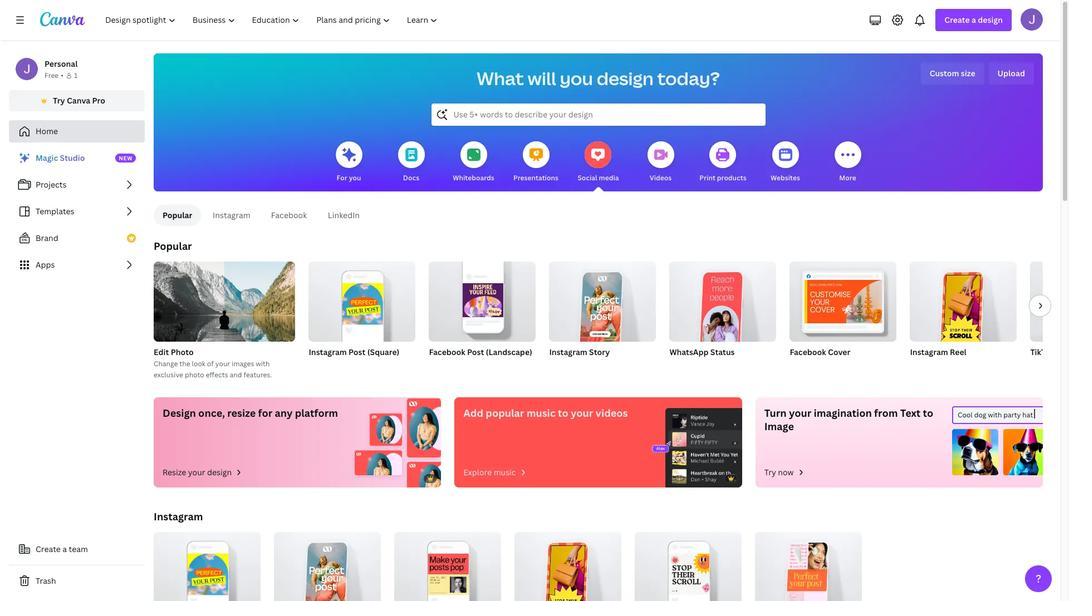 Task type: vqa. For each thing, say whether or not it's contained in the screenshot.
evenly for Triadic
no



Task type: locate. For each thing, give the bounding box(es) containing it.
0 vertical spatial with
[[256, 359, 270, 369]]

1 horizontal spatial music
[[527, 407, 556, 420]]

post left (square)
[[349, 347, 366, 358]]

for you button
[[336, 134, 362, 192]]

0 horizontal spatial with
[[256, 359, 270, 369]]

add
[[464, 407, 484, 420]]

create left team
[[36, 544, 61, 555]]

facebook inside button
[[271, 210, 307, 221]]

with up the features.
[[256, 359, 270, 369]]

products
[[717, 173, 747, 183]]

0 vertical spatial a
[[972, 14, 976, 25]]

0 horizontal spatial music
[[494, 467, 516, 478]]

0 vertical spatial design
[[978, 14, 1003, 25]]

1 post from the left
[[349, 347, 366, 358]]

media
[[599, 173, 619, 183]]

2 post from the left
[[467, 347, 484, 358]]

post inside instagram post (square) group
[[349, 347, 366, 358]]

design
[[163, 407, 196, 420]]

1 horizontal spatial post
[[467, 347, 484, 358]]

0 horizontal spatial design
[[207, 467, 234, 478]]

instagram reel
[[910, 347, 967, 358]]

to
[[558, 407, 569, 420], [923, 407, 934, 420]]

0 vertical spatial create
[[945, 14, 970, 25]]

upload
[[998, 68, 1025, 79]]

instagram left reel
[[910, 347, 948, 358]]

docs
[[403, 173, 419, 183]]

resize
[[227, 407, 256, 420]]

reel
[[950, 347, 967, 358]]

0 vertical spatial try
[[53, 95, 65, 106]]

design up the search "search box"
[[597, 66, 654, 90]]

popular left instagram button
[[163, 210, 192, 221]]

create for create a design
[[945, 14, 970, 25]]

text
[[901, 407, 921, 420]]

custom size
[[930, 68, 976, 79]]

try inside try canva pro button
[[53, 95, 65, 106]]

post
[[349, 347, 366, 358], [467, 347, 484, 358]]

docs button
[[398, 134, 425, 192]]

music right popular
[[527, 407, 556, 420]]

music right explore
[[494, 467, 516, 478]]

•
[[61, 71, 63, 80]]

today?
[[657, 66, 720, 90]]

1 vertical spatial you
[[349, 173, 361, 183]]

try for try now
[[765, 467, 776, 478]]

0 vertical spatial popular
[[163, 210, 192, 221]]

free
[[45, 71, 59, 80]]

0 horizontal spatial to
[[558, 407, 569, 420]]

facebook for facebook
[[271, 210, 307, 221]]

0 horizontal spatial facebook
[[271, 210, 307, 221]]

0 horizontal spatial post
[[349, 347, 366, 358]]

a left team
[[63, 544, 67, 555]]

create a design button
[[936, 9, 1012, 31]]

instagram for instagram post (square)
[[309, 347, 347, 358]]

features.
[[244, 370, 272, 380]]

exclusive
[[154, 370, 183, 380]]

list
[[9, 147, 145, 276]]

1 horizontal spatial try
[[765, 467, 776, 478]]

2 vertical spatial design
[[207, 467, 234, 478]]

you
[[560, 66, 593, 90], [349, 173, 361, 183]]

try left the now
[[765, 467, 776, 478]]

whatsapp status
[[670, 347, 735, 358]]

instagram left story
[[549, 347, 588, 358]]

add popular music to your videos
[[464, 407, 628, 420]]

your right of
[[215, 359, 230, 369]]

facebook
[[271, 210, 307, 221], [429, 347, 465, 358], [790, 347, 826, 358]]

1 horizontal spatial with
[[988, 411, 1002, 420]]

2 to from the left
[[923, 407, 934, 420]]

a inside button
[[63, 544, 67, 555]]

vide
[[1056, 347, 1069, 358]]

turn
[[765, 407, 787, 420]]

websites
[[771, 173, 800, 183]]

try
[[53, 95, 65, 106], [765, 467, 776, 478]]

create a team button
[[9, 539, 145, 561]]

1 horizontal spatial you
[[560, 66, 593, 90]]

jacob simon image
[[1021, 8, 1043, 31]]

Search search field
[[454, 104, 743, 125]]

popular
[[486, 407, 524, 420]]

any
[[275, 407, 293, 420]]

facebook post (landscape) group
[[429, 257, 536, 372]]

1 horizontal spatial create
[[945, 14, 970, 25]]

(landscape)
[[486, 347, 532, 358]]

0 vertical spatial music
[[527, 407, 556, 420]]

a for team
[[63, 544, 67, 555]]

platform
[[295, 407, 338, 420]]

with inside edit photo change the look of your images with exclusive photo effects and features.
[[256, 359, 270, 369]]

1 vertical spatial try
[[765, 467, 776, 478]]

the
[[180, 359, 190, 369]]

a
[[972, 14, 976, 25], [63, 544, 67, 555]]

story
[[589, 347, 610, 358]]

instagram left (square)
[[309, 347, 347, 358]]

social media
[[578, 173, 619, 183]]

0 horizontal spatial a
[[63, 544, 67, 555]]

whatsapp
[[670, 347, 709, 358]]

websites button
[[771, 134, 800, 192]]

apps
[[36, 260, 55, 270]]

1 vertical spatial design
[[597, 66, 654, 90]]

imagination
[[814, 407, 872, 420]]

post left (landscape)
[[467, 347, 484, 358]]

explore music
[[464, 467, 516, 478]]

1 horizontal spatial to
[[923, 407, 934, 420]]

you right for
[[349, 173, 361, 183]]

brand link
[[9, 227, 145, 250]]

group
[[309, 257, 416, 342], [429, 257, 536, 342], [549, 257, 656, 349], [670, 257, 777, 349], [790, 257, 897, 342], [910, 257, 1017, 349], [1031, 262, 1069, 342], [154, 528, 261, 602], [274, 528, 381, 602], [394, 528, 501, 602], [515, 528, 622, 602], [635, 528, 742, 602], [755, 528, 862, 602]]

create inside button
[[36, 544, 61, 555]]

more button
[[835, 134, 861, 192]]

1 vertical spatial with
[[988, 411, 1002, 420]]

1080
[[1031, 361, 1048, 371]]

photo
[[171, 347, 194, 358]]

instagram inside group
[[309, 347, 347, 358]]

instagram story
[[549, 347, 610, 358]]

instagram inside button
[[213, 210, 250, 221]]

×
[[1049, 361, 1052, 371]]

resize your
[[163, 467, 207, 478]]

2 horizontal spatial design
[[978, 14, 1003, 25]]

instagram right popular button
[[213, 210, 250, 221]]

explore
[[464, 467, 492, 478]]

1 vertical spatial create
[[36, 544, 61, 555]]

None search field
[[431, 104, 766, 126]]

a inside dropdown button
[[972, 14, 976, 25]]

1 vertical spatial a
[[63, 544, 67, 555]]

2 horizontal spatial facebook
[[790, 347, 826, 358]]

social
[[578, 173, 597, 183]]

you inside button
[[349, 173, 361, 183]]

from
[[875, 407, 898, 420]]

whatsapp status group
[[670, 257, 777, 372]]

instagram
[[213, 210, 250, 221], [309, 347, 347, 358], [549, 347, 588, 358], [910, 347, 948, 358], [154, 510, 203, 524]]

create a design
[[945, 14, 1003, 25]]

to right text
[[923, 407, 934, 420]]

your right turn
[[789, 407, 812, 420]]

design
[[978, 14, 1003, 25], [597, 66, 654, 90], [207, 467, 234, 478]]

1 horizontal spatial design
[[597, 66, 654, 90]]

0 horizontal spatial you
[[349, 173, 361, 183]]

resize
[[163, 467, 186, 478]]

projects link
[[9, 174, 145, 196]]

design left "jacob simon" icon
[[978, 14, 1003, 25]]

1 horizontal spatial a
[[972, 14, 976, 25]]

images
[[232, 359, 254, 369]]

try left canva
[[53, 95, 65, 106]]

create inside dropdown button
[[945, 14, 970, 25]]

photo
[[185, 370, 204, 380]]

a up size
[[972, 14, 976, 25]]

with right "dog"
[[988, 411, 1002, 420]]

team
[[69, 544, 88, 555]]

print products button
[[700, 134, 747, 192]]

post inside facebook post (landscape) group
[[467, 347, 484, 358]]

1 vertical spatial music
[[494, 467, 516, 478]]

of
[[207, 359, 214, 369]]

cool
[[958, 411, 973, 420]]

popular down popular button
[[154, 240, 192, 253]]

hat
[[1023, 411, 1033, 420]]

design right resize
[[207, 467, 234, 478]]

0 horizontal spatial create
[[36, 544, 61, 555]]

create up the custom size
[[945, 14, 970, 25]]

to left videos
[[558, 407, 569, 420]]

personal
[[45, 58, 78, 69]]

you right will
[[560, 66, 593, 90]]

your left videos
[[571, 407, 593, 420]]

0 horizontal spatial try
[[53, 95, 65, 106]]

1 horizontal spatial facebook
[[429, 347, 465, 358]]

create a team
[[36, 544, 88, 555]]

facebook for facebook cover
[[790, 347, 826, 358]]

1 to from the left
[[558, 407, 569, 420]]

list containing magic studio
[[9, 147, 145, 276]]

home
[[36, 126, 58, 136]]



Task type: describe. For each thing, give the bounding box(es) containing it.
instagram story group
[[549, 257, 656, 372]]

effects
[[206, 370, 228, 380]]

your inside edit photo change the look of your images with exclusive photo effects and features.
[[215, 359, 230, 369]]

trash link
[[9, 570, 145, 593]]

presentations button
[[514, 134, 559, 192]]

create for create a team
[[36, 544, 61, 555]]

top level navigation element
[[98, 9, 448, 31]]

print products
[[700, 173, 747, 183]]

try canva pro button
[[9, 90, 145, 111]]

tiktok
[[1031, 347, 1055, 358]]

instagram post (square) group
[[309, 257, 416, 372]]

facebook cover group
[[790, 257, 897, 372]]

edit
[[154, 347, 169, 358]]

instagram for instagram reel
[[910, 347, 948, 358]]

1080 × 1920 button
[[1031, 361, 1069, 372]]

try for try canva pro
[[53, 95, 65, 106]]

instagram down resize
[[154, 510, 203, 524]]

print
[[700, 173, 716, 183]]

image
[[765, 420, 794, 433]]

status
[[711, 347, 735, 358]]

cover
[[828, 347, 851, 358]]

look
[[192, 359, 205, 369]]

custom size button
[[921, 62, 985, 85]]

brand
[[36, 233, 58, 243]]

popular button
[[154, 205, 201, 226]]

videos
[[650, 173, 672, 183]]

what will you design today?
[[477, 66, 720, 90]]

your right resize
[[188, 467, 205, 478]]

trash
[[36, 576, 56, 587]]

your inside turn your imagination from text to image
[[789, 407, 812, 420]]

tiktok video group
[[1031, 262, 1069, 372]]

a for design
[[972, 14, 976, 25]]

presentations
[[514, 173, 559, 183]]

dog
[[975, 411, 987, 420]]

post for facebook
[[467, 347, 484, 358]]

whiteboards button
[[453, 134, 495, 192]]

instagram reel group
[[910, 257, 1017, 372]]

whiteboards
[[453, 173, 495, 183]]

turn your imagination from text to image
[[765, 407, 934, 433]]

videos button
[[648, 134, 674, 192]]

party
[[1004, 411, 1021, 420]]

now
[[778, 467, 794, 478]]

templates
[[36, 206, 74, 217]]

design inside create a design dropdown button
[[978, 14, 1003, 25]]

post for instagram
[[349, 347, 366, 358]]

templates link
[[9, 201, 145, 223]]

0 vertical spatial you
[[560, 66, 593, 90]]

studio
[[60, 153, 85, 163]]

upload button
[[989, 62, 1034, 85]]

instagram for instagram story
[[549, 347, 588, 358]]

to inside turn your imagination from text to image
[[923, 407, 934, 420]]

pro
[[92, 95, 105, 106]]

free •
[[45, 71, 63, 80]]

magic studio
[[36, 153, 85, 163]]

more
[[840, 173, 856, 183]]

videos
[[596, 407, 628, 420]]

custom
[[930, 68, 959, 79]]

(square)
[[367, 347, 400, 358]]

edit photo group
[[154, 262, 295, 381]]

edit photo change the look of your images with exclusive photo effects and features.
[[154, 347, 272, 380]]

new
[[119, 154, 133, 162]]

facebook button
[[262, 205, 316, 226]]

facebook for facebook post (landscape)
[[429, 347, 465, 358]]

size
[[961, 68, 976, 79]]

facebook cover
[[790, 347, 851, 358]]

linkedin
[[328, 210, 360, 221]]

facebook post (landscape)
[[429, 347, 532, 358]]

apps link
[[9, 254, 145, 276]]

canva
[[67, 95, 90, 106]]

instagram button
[[204, 205, 260, 226]]

home link
[[9, 120, 145, 143]]

for
[[337, 173, 347, 183]]

try now
[[765, 467, 794, 478]]

tiktok vide 1080 × 1920
[[1031, 347, 1069, 371]]

1920
[[1054, 361, 1069, 371]]

and
[[230, 370, 242, 380]]

linkedin button
[[319, 205, 369, 226]]

popular inside button
[[163, 210, 192, 221]]

magic
[[36, 153, 58, 163]]

once,
[[198, 407, 225, 420]]

1 vertical spatial popular
[[154, 240, 192, 253]]

for you
[[337, 173, 361, 183]]

change
[[154, 359, 178, 369]]

projects
[[36, 179, 67, 190]]

what
[[477, 66, 524, 90]]

social media button
[[578, 134, 619, 192]]



